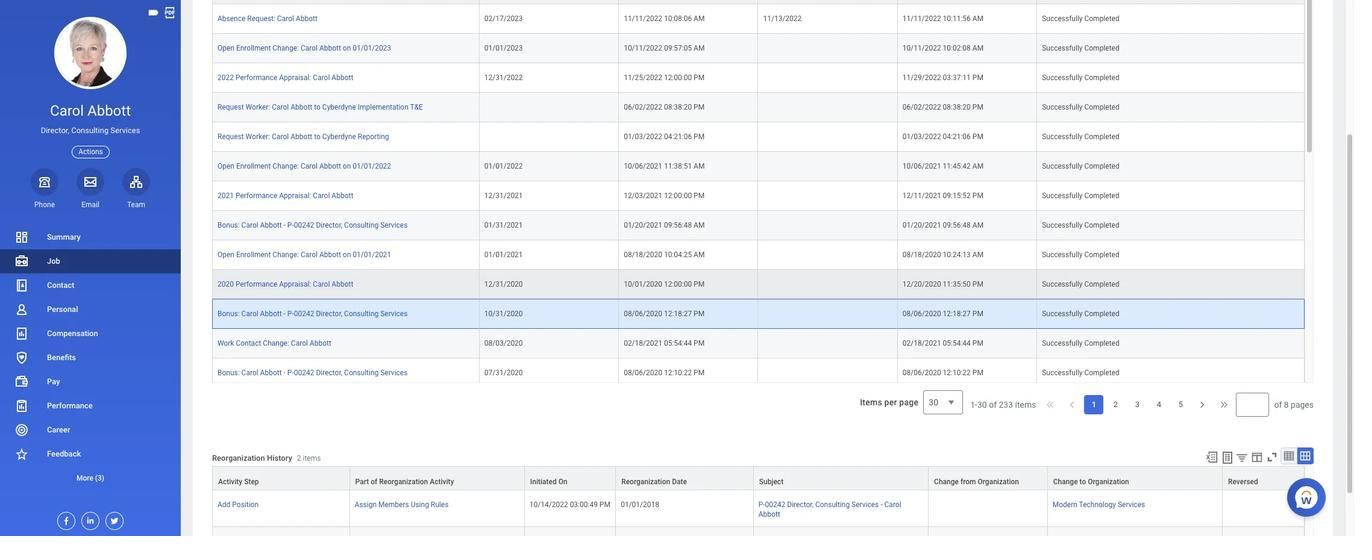 Task type: vqa. For each thing, say whether or not it's contained in the screenshot.


Task type: locate. For each thing, give the bounding box(es) containing it.
01/03/2022 04:21:06 pm up "10/06/2021 11:38:51 am"
[[624, 133, 705, 141]]

1 vertical spatial 12:00:00
[[664, 192, 692, 200]]

12:00:00 down the 11:38:51 at the top of page
[[664, 192, 692, 200]]

consulting inside p-00242 director, consulting services - carol abbott
[[815, 501, 850, 509]]

2 cyberdyne from the top
[[322, 133, 356, 141]]

01/03/2022 up "10/06/2021 11:38:51 am"
[[624, 133, 662, 141]]

successfully completed for 08/06/2020 12:18:27 pm
[[1042, 310, 1120, 318]]

0 horizontal spatial 08/06/2020 12:10:22 pm
[[624, 369, 705, 377]]

2022
[[218, 74, 234, 82]]

am right '09:57:05'
[[694, 44, 705, 52]]

12 successfully completed from the top
[[1042, 339, 1120, 348]]

0 vertical spatial items
[[1015, 400, 1036, 410]]

successfully completed for 01/20/2021 09:56:48 am
[[1042, 221, 1120, 230]]

1 horizontal spatial 02/18/2021
[[903, 339, 941, 348]]

am up 08/18/2020 10:04:25 am
[[694, 221, 705, 230]]

1 vertical spatial cyberdyne
[[322, 133, 356, 141]]

completed for 11/29/2022 03:37:11 pm
[[1085, 74, 1120, 82]]

implementation
[[358, 103, 409, 112]]

1 open from the top
[[218, 44, 234, 52]]

request worker: carol abbott to cyberdyne implementation t&e
[[218, 103, 423, 112]]

0 horizontal spatial 01/03/2022 04:21:06 pm
[[624, 133, 705, 141]]

phone carol abbott element
[[31, 200, 58, 210]]

1 08:38:20 from the left
[[664, 103, 692, 112]]

0 horizontal spatial 12:10:22
[[664, 369, 692, 377]]

13 successfully completed from the top
[[1042, 369, 1120, 377]]

2 horizontal spatial of
[[1274, 400, 1282, 410]]

1 08/06/2020 12:18:27 pm from the left
[[624, 310, 705, 318]]

performance right 2021
[[236, 192, 277, 200]]

items
[[1015, 400, 1036, 410], [303, 455, 321, 463]]

enrollment up 2021 performance appraisal: carol abbott "link"
[[236, 162, 271, 171]]

consulting for 01/31/2021
[[344, 221, 379, 230]]

5 completed from the top
[[1085, 133, 1120, 141]]

performance right '2020'
[[236, 280, 277, 289]]

completed for 10/06/2021 11:45:42 am
[[1085, 162, 1120, 171]]

worker:
[[246, 103, 270, 112], [246, 133, 270, 141]]

- down 2021 performance appraisal: carol abbott
[[284, 221, 286, 230]]

enrollment for open enrollment change: carol abbott on 01/01/2021
[[236, 251, 271, 259]]

2 right history
[[297, 455, 301, 463]]

0 vertical spatial 2
[[1114, 400, 1118, 409]]

04:21:06 up the 11:38:51 at the top of page
[[664, 133, 692, 141]]

1 horizontal spatial change
[[1053, 478, 1078, 487]]

chevron 2x right small image
[[1218, 399, 1230, 411]]

12 row from the top
[[212, 300, 1305, 329]]

using
[[411, 501, 429, 509]]

change: right work
[[263, 339, 289, 348]]

12:10:22
[[664, 369, 692, 377], [943, 369, 971, 377]]

career
[[47, 426, 70, 435]]

6 successfully completed from the top
[[1042, 162, 1120, 171]]

bonus: carol abbott - p-00242 director, consulting services down work contact change: carol abbott on the bottom of the page
[[218, 369, 408, 377]]

0 horizontal spatial 10/11/2022
[[624, 44, 662, 52]]

performance inside 2021 performance appraisal: carol abbott "link"
[[236, 192, 277, 200]]

change to organization
[[1053, 478, 1129, 487]]

0 horizontal spatial 11/11/2022
[[624, 15, 662, 23]]

worker: up open enrollment change: carol abbott on 01/01/2022 link
[[246, 133, 270, 141]]

0 horizontal spatial 01/01/2023
[[353, 44, 391, 52]]

13 successfully from the top
[[1042, 369, 1083, 377]]

00242 up the open enrollment change: carol abbott on 01/01/2021 link
[[294, 221, 314, 230]]

list
[[0, 225, 181, 491], [1085, 395, 1191, 415]]

01/20/2021 09:56:48 am
[[624, 221, 705, 230], [903, 221, 984, 230]]

1 vertical spatial to
[[314, 133, 321, 141]]

2 horizontal spatial reorganization
[[622, 478, 670, 487]]

0 vertical spatial cyberdyne
[[322, 103, 356, 112]]

row containing 2021 performance appraisal: carol abbott
[[212, 181, 1305, 211]]

1 horizontal spatial 01/03/2022 04:21:06 pm
[[903, 133, 984, 141]]

am right the 11:38:51 at the top of page
[[694, 162, 705, 171]]

1 horizontal spatial activity
[[430, 478, 454, 487]]

p- down 2020 performance appraisal: carol abbott
[[287, 310, 294, 318]]

2 change from the left
[[1053, 478, 1078, 487]]

04:21:06 up 11:45:42
[[943, 133, 971, 141]]

2 vertical spatial enrollment
[[236, 251, 271, 259]]

3 appraisal: from the top
[[279, 280, 311, 289]]

rules
[[431, 501, 449, 509]]

bonus: carol abbott - p-00242 director, consulting services link down 2020 performance appraisal: carol abbott
[[218, 307, 408, 318]]

10/06/2021 for 10/06/2021 11:45:42 am
[[903, 162, 941, 171]]

01/20/2021
[[624, 221, 662, 230], [903, 221, 941, 230]]

0 horizontal spatial 01/20/2021
[[624, 221, 662, 230]]

toolbar
[[1200, 448, 1314, 467]]

1 horizontal spatial 2
[[1114, 400, 1118, 409]]

08:38:20 down 11/25/2022 12:00:00 pm at the top of the page
[[664, 103, 692, 112]]

1 completed from the top
[[1085, 15, 1120, 23]]

0 horizontal spatial 01/20/2021 09:56:48 am
[[624, 221, 705, 230]]

open for open enrollment change: carol abbott on 01/01/2021
[[218, 251, 234, 259]]

3 bonus: from the top
[[218, 369, 240, 377]]

1 horizontal spatial 01/03/2022
[[903, 133, 941, 141]]

1 row from the top
[[212, 0, 1305, 4]]

1 activity from the left
[[218, 478, 242, 487]]

11/29/2022
[[903, 74, 941, 82]]

personal
[[47, 305, 78, 314]]

performance right the 2022 at left top
[[236, 74, 277, 82]]

1 horizontal spatial 06/02/2022 08:38:20 pm
[[903, 103, 984, 112]]

13 row from the top
[[212, 329, 1305, 359]]

reorganization for date
[[622, 478, 670, 487]]

0 vertical spatial enrollment
[[236, 44, 271, 52]]

enrollment
[[236, 44, 271, 52], [236, 162, 271, 171], [236, 251, 271, 259]]

2 left 3
[[1114, 400, 1118, 409]]

12:00:00 for 11/25/2022
[[664, 74, 692, 82]]

successfully for 11/11/2022 10:11:56 am
[[1042, 15, 1083, 23]]

01/03/2022 up 10/06/2021 11:45:42 am
[[903, 133, 941, 141]]

activity step
[[218, 478, 259, 487]]

2 request from the top
[[218, 133, 244, 141]]

3 bonus: carol abbott - p-00242 director, consulting services from the top
[[218, 369, 408, 377]]

1 vertical spatial bonus: carol abbott - p-00242 director, consulting services
[[218, 310, 408, 318]]

10:02:08
[[943, 44, 971, 52]]

2 10/06/2021 from the left
[[903, 162, 941, 171]]

6 completed from the top
[[1085, 162, 1120, 171]]

team carol abbott element
[[122, 200, 150, 210]]

contact right work
[[236, 339, 261, 348]]

abbott inside p-00242 director, consulting services - carol abbott
[[759, 511, 780, 519]]

2 inside the 'reorganization history 2 items'
[[297, 455, 301, 463]]

successfully for 08/18/2020 10:24:13 am
[[1042, 251, 1083, 259]]

11/11/2022 left '10:11:56'
[[903, 15, 941, 23]]

14 row from the top
[[212, 359, 1305, 388]]

cyberdyne left reporting
[[322, 133, 356, 141]]

2 completed from the top
[[1085, 44, 1120, 52]]

1 successfully completed from the top
[[1042, 15, 1120, 23]]

1 horizontal spatial 08/06/2020 12:10:22 pm
[[903, 369, 984, 377]]

1 organization from the left
[[978, 478, 1019, 487]]

06/02/2022 down 11/29/2022
[[903, 103, 941, 112]]

p- down work contact change: carol abbott on the bottom of the page
[[287, 369, 294, 377]]

15 row from the top
[[212, 467, 1305, 491]]

change up modern
[[1053, 478, 1078, 487]]

2
[[1114, 400, 1118, 409], [297, 455, 301, 463]]

1 01/20/2021 09:56:48 am from the left
[[624, 221, 705, 230]]

organization inside popup button
[[978, 478, 1019, 487]]

contact inside row
[[236, 339, 261, 348]]

abbott inside 2020 performance appraisal: carol abbott link
[[332, 280, 353, 289]]

request for request worker: carol abbott to cyberdyne implementation t&e
[[218, 103, 244, 112]]

request:
[[247, 15, 275, 23]]

06/02/2022 down the 11/25/2022
[[624, 103, 662, 112]]

bonus: down work
[[218, 369, 240, 377]]

12/11/2021 09:15:52 pm
[[903, 192, 984, 200]]

1 horizontal spatial items
[[1015, 400, 1036, 410]]

0 horizontal spatial 08/06/2020 12:18:27 pm
[[624, 310, 705, 318]]

2 bonus: carol abbott - p-00242 director, consulting services link from the top
[[218, 307, 408, 318]]

change for change from organization
[[934, 478, 959, 487]]

reporting
[[358, 133, 389, 141]]

0 horizontal spatial 09:56:48
[[664, 221, 692, 230]]

1 horizontal spatial organization
[[1088, 478, 1129, 487]]

items right history
[[303, 455, 321, 463]]

0 horizontal spatial 02/18/2021 05:54:44 pm
[[624, 339, 705, 348]]

10 completed from the top
[[1085, 280, 1120, 289]]

carol inside p-00242 director, consulting services - carol abbott
[[885, 501, 901, 509]]

0 vertical spatial open
[[218, 44, 234, 52]]

01/03/2022 04:21:06 pm up 10/06/2021 11:45:42 am
[[903, 133, 984, 141]]

12:00:00 down '09:57:05'
[[664, 74, 692, 82]]

1 horizontal spatial 02/18/2021 05:54:44 pm
[[903, 339, 984, 348]]

director, consulting services
[[41, 126, 140, 135]]

0 horizontal spatial 05:54:44
[[664, 339, 692, 348]]

bonus: carol abbott - p-00242 director, consulting services down 2020 performance appraisal: carol abbott
[[218, 310, 408, 318]]

p- down 2021 performance appraisal: carol abbott
[[287, 221, 294, 230]]

contact inside "link"
[[47, 281, 75, 290]]

appraisal: down open enrollment change: carol abbott on 01/01/2022
[[279, 192, 311, 200]]

contact image
[[14, 278, 29, 293]]

1 enrollment from the top
[[236, 44, 271, 52]]

p- down subject
[[759, 501, 765, 509]]

table image
[[1283, 450, 1295, 462]]

08/06/2020 12:18:27 pm down the 12/20/2020 11:35:50 pm
[[903, 310, 984, 318]]

09:15:52
[[943, 192, 971, 200]]

09:56:48 down 09:15:52
[[943, 221, 971, 230]]

am right 10:04:25
[[694, 251, 705, 259]]

row containing open enrollment change: carol abbott on 01/01/2021
[[212, 241, 1305, 270]]

- for 10/31/2020
[[284, 310, 286, 318]]

2 successfully completed from the top
[[1042, 44, 1120, 52]]

appraisal: down open enrollment change: carol abbott on 01/01/2023
[[279, 74, 311, 82]]

pay
[[47, 377, 60, 386]]

bonus:
[[218, 221, 240, 230], [218, 310, 240, 318], [218, 369, 240, 377]]

abbott inside request worker: carol abbott to cyberdyne implementation t&e link
[[291, 103, 312, 112]]

0 horizontal spatial of
[[371, 478, 377, 487]]

10/11/2022 up 11/29/2022
[[903, 44, 941, 52]]

00242 down subject
[[765, 501, 786, 509]]

2021 performance appraisal: carol abbott
[[218, 192, 353, 200]]

items inside the 'reorganization history 2 items'
[[303, 455, 321, 463]]

1 06/02/2022 08:38:20 pm from the left
[[624, 103, 705, 112]]

bonus: carol abbott - p-00242 director, consulting services link up the open enrollment change: carol abbott on 01/01/2021 link
[[218, 219, 408, 230]]

bonus: carol abbott - p-00242 director, consulting services up the open enrollment change: carol abbott on 01/01/2021 link
[[218, 221, 408, 230]]

1 successfully from the top
[[1042, 15, 1083, 23]]

1-30 of 233 items
[[971, 400, 1036, 410]]

07/31/2020
[[484, 369, 523, 377]]

abbott inside open enrollment change: carol abbott on 01/01/2023 link
[[319, 44, 341, 52]]

items inside 1-30 of 233 items status
[[1015, 400, 1036, 410]]

row
[[212, 0, 1305, 4], [212, 4, 1305, 34], [212, 34, 1305, 63], [212, 63, 1305, 93], [212, 93, 1305, 122], [212, 122, 1305, 152], [212, 152, 1305, 181], [212, 181, 1305, 211], [212, 211, 1305, 241], [212, 241, 1305, 270], [212, 270, 1305, 300], [212, 300, 1305, 329], [212, 329, 1305, 359], [212, 359, 1305, 388], [212, 467, 1305, 491], [212, 491, 1305, 528], [212, 528, 1305, 536]]

performance link
[[0, 394, 181, 418]]

01/03/2022
[[624, 133, 662, 141], [903, 133, 941, 141]]

cyberdyne
[[322, 103, 356, 112], [322, 133, 356, 141]]

01/31/2021
[[484, 221, 523, 230]]

worker: down 2022 performance appraisal: carol abbott
[[246, 103, 270, 112]]

2 inside button
[[1114, 400, 1118, 409]]

job link
[[0, 250, 181, 274]]

of
[[989, 400, 997, 410], [1274, 400, 1282, 410], [371, 478, 377, 487]]

chevron left small image
[[1066, 399, 1079, 411]]

1 02/18/2021 from the left
[[624, 339, 662, 348]]

appraisal: down open enrollment change: carol abbott on 01/01/2021
[[279, 280, 311, 289]]

2 enrollment from the top
[[236, 162, 271, 171]]

1 horizontal spatial 12:10:22
[[943, 369, 971, 377]]

performance for 2020
[[236, 280, 277, 289]]

list containing 2
[[1085, 395, 1191, 415]]

- down subject popup button at the right
[[881, 501, 883, 509]]

0 vertical spatial to
[[314, 103, 321, 112]]

change inside popup button
[[934, 478, 959, 487]]

10/06/2021 11:45:42 am
[[903, 162, 984, 171]]

8
[[1284, 400, 1289, 410]]

initiated on
[[530, 478, 568, 487]]

Go to page number text field
[[1236, 393, 1270, 417]]

1 horizontal spatial of
[[989, 400, 997, 410]]

0 vertical spatial 12:00:00
[[664, 74, 692, 82]]

email button
[[77, 168, 104, 210]]

0 horizontal spatial 06/02/2022
[[624, 103, 662, 112]]

appraisal: for 2021 performance appraisal: carol abbott
[[279, 192, 311, 200]]

of right 'part'
[[371, 478, 377, 487]]

0 horizontal spatial 01/01/2022
[[353, 162, 391, 171]]

1 horizontal spatial list
[[1085, 395, 1191, 415]]

02/18/2021 05:54:44 pm down 10/01/2020 12:00:00 pm
[[624, 339, 705, 348]]

1 vertical spatial enrollment
[[236, 162, 271, 171]]

successfully completed
[[1042, 15, 1120, 23], [1042, 44, 1120, 52], [1042, 74, 1120, 82], [1042, 103, 1120, 112], [1042, 133, 1120, 141], [1042, 162, 1120, 171], [1042, 192, 1120, 200], [1042, 221, 1120, 230], [1042, 251, 1120, 259], [1042, 280, 1120, 289], [1042, 310, 1120, 318], [1042, 339, 1120, 348], [1042, 369, 1120, 377]]

0 horizontal spatial 08:38:20
[[664, 103, 692, 112]]

director, for 01/31/2021
[[316, 221, 342, 230]]

am up '08/18/2020 10:24:13 am'
[[973, 221, 984, 230]]

0 vertical spatial contact
[[47, 281, 75, 290]]

1 horizontal spatial 08/18/2020
[[903, 251, 941, 259]]

consulting
[[71, 126, 109, 135], [344, 221, 379, 230], [344, 310, 379, 318], [344, 369, 379, 377], [815, 501, 850, 509]]

expand table image
[[1300, 450, 1312, 462]]

10/11/2022 for 10/11/2022 09:57:05 am
[[624, 44, 662, 52]]

2 organization from the left
[[1088, 478, 1129, 487]]

10/06/2021 up the 12/03/2021
[[624, 162, 662, 171]]

change inside change to organization 'popup button'
[[1053, 478, 1078, 487]]

1 horizontal spatial 04:21:06
[[943, 133, 971, 141]]

1 worker: from the top
[[246, 103, 270, 112]]

row containing 2020 performance appraisal: carol abbott
[[212, 270, 1305, 300]]

00242 down 2020 performance appraisal: carol abbott
[[294, 310, 314, 318]]

bonus: down 2021
[[218, 221, 240, 230]]

2 12:18:27 from the left
[[943, 310, 971, 318]]

benefits image
[[14, 351, 29, 365]]

performance up "career"
[[47, 401, 93, 410]]

assign members using rules
[[355, 501, 449, 509]]

feedback image
[[14, 447, 29, 462]]

0 horizontal spatial list
[[0, 225, 181, 491]]

1 horizontal spatial 01/01/2021
[[484, 251, 523, 259]]

0 vertical spatial bonus: carol abbott - p-00242 director, consulting services
[[218, 221, 408, 230]]

enrollment for open enrollment change: carol abbott on 01/01/2022
[[236, 162, 271, 171]]

p- for 01/31/2021
[[287, 221, 294, 230]]

performance inside 2022 performance appraisal: carol abbott link
[[236, 74, 277, 82]]

completed for 12/11/2021 09:15:52 pm
[[1085, 192, 1120, 200]]

08/06/2020
[[624, 310, 662, 318], [903, 310, 941, 318], [624, 369, 662, 377], [903, 369, 941, 377]]

09:57:05
[[664, 44, 692, 52]]

reorganization up activity step
[[212, 454, 265, 463]]

3 open from the top
[[218, 251, 234, 259]]

01/20/2021 09:56:48 am up '08/18/2020 10:24:13 am'
[[903, 221, 984, 230]]

step
[[244, 478, 259, 487]]

00242 for 07/31/2020
[[294, 369, 314, 377]]

2 vertical spatial bonus: carol abbott - p-00242 director, consulting services link
[[218, 367, 408, 377]]

1 horizontal spatial contact
[[236, 339, 261, 348]]

reorganization up assign members using rules "link"
[[379, 478, 428, 487]]

-
[[284, 221, 286, 230], [284, 310, 286, 318], [284, 369, 286, 377], [881, 501, 883, 509]]

0 horizontal spatial activity
[[218, 478, 242, 487]]

p- for 10/31/2020
[[287, 310, 294, 318]]

1 vertical spatial contact
[[236, 339, 261, 348]]

abbott inside the open enrollment change: carol abbott on 01/01/2021 link
[[319, 251, 341, 259]]

9 row from the top
[[212, 211, 1305, 241]]

mail image
[[83, 175, 98, 189]]

cyberdyne for reporting
[[322, 133, 356, 141]]

bonus: carol abbott - p-00242 director, consulting services link for 07/31/2020
[[218, 367, 408, 377]]

1 horizontal spatial 01/20/2021
[[903, 221, 941, 230]]

5
[[1179, 400, 1183, 409]]

0 vertical spatial request
[[218, 103, 244, 112]]

0 vertical spatial bonus:
[[218, 221, 240, 230]]

1 11/11/2022 from the left
[[624, 15, 662, 23]]

navigation pane region
[[0, 0, 181, 536]]

2 vertical spatial open
[[218, 251, 234, 259]]

personal image
[[14, 303, 29, 317]]

more (3) button
[[0, 467, 181, 491]]

08/18/2020 up the 10/01/2020
[[624, 251, 662, 259]]

row containing work contact change: carol abbott
[[212, 329, 1305, 359]]

1 vertical spatial appraisal:
[[279, 192, 311, 200]]

appraisal: for 2020 performance appraisal: carol abbott
[[279, 280, 311, 289]]

- for 07/31/2020
[[284, 369, 286, 377]]

02/18/2021 05:54:44 pm
[[624, 339, 705, 348], [903, 339, 984, 348]]

1 vertical spatial worker:
[[246, 133, 270, 141]]

08/06/2020 12:18:27 pm down 10/01/2020 12:00:00 pm
[[624, 310, 705, 318]]

organization for change to organization
[[1088, 478, 1129, 487]]

email carol abbott element
[[77, 200, 104, 210]]

08:38:20
[[664, 103, 692, 112], [943, 103, 971, 112]]

bonus: carol abbott - p-00242 director, consulting services
[[218, 221, 408, 230], [218, 310, 408, 318], [218, 369, 408, 377]]

10/11/2022 up the 11/25/2022
[[624, 44, 662, 52]]

more (3) button
[[0, 471, 181, 486]]

08/18/2020 10:04:25 am
[[624, 251, 705, 259]]

0 vertical spatial worker:
[[246, 103, 270, 112]]

2 09:56:48 from the left
[[943, 221, 971, 230]]

appraisal: inside "link"
[[279, 192, 311, 200]]

10/31/2020
[[484, 310, 523, 318]]

10/06/2021 up 12/11/2021 in the right of the page
[[903, 162, 941, 171]]

3 row from the top
[[212, 34, 1305, 63]]

01/01/2021
[[353, 251, 391, 259], [484, 251, 523, 259]]

2 vertical spatial bonus: carol abbott - p-00242 director, consulting services
[[218, 369, 408, 377]]

director, for 10/31/2020
[[316, 310, 342, 318]]

abbott inside the "request worker: carol abbott to cyberdyne reporting" link
[[291, 133, 312, 141]]

1 vertical spatial 2
[[297, 455, 301, 463]]

10 successfully from the top
[[1042, 280, 1083, 289]]

13 completed from the top
[[1085, 369, 1120, 377]]

1 10/11/2022 from the left
[[624, 44, 662, 52]]

change left from at the bottom of the page
[[934, 478, 959, 487]]

1 vertical spatial items
[[303, 455, 321, 463]]

1 cyberdyne from the top
[[322, 103, 356, 112]]

08/06/2020 12:10:22 pm
[[624, 369, 705, 377], [903, 369, 984, 377]]

2 01/03/2022 from the left
[[903, 133, 941, 141]]

2 vertical spatial 12:00:00
[[664, 280, 692, 289]]

request worker: carol abbott to cyberdyne implementation t&e link
[[218, 101, 423, 112]]

export to worksheets image
[[1221, 451, 1235, 465]]

1 01/03/2022 04:21:06 pm from the left
[[624, 133, 705, 141]]

10 row from the top
[[212, 241, 1305, 270]]

9 successfully from the top
[[1042, 251, 1083, 259]]

02/18/2021 down the 10/01/2020
[[624, 339, 662, 348]]

1 horizontal spatial 08:38:20
[[943, 103, 971, 112]]

3 12:00:00 from the top
[[664, 280, 692, 289]]

10 successfully completed from the top
[[1042, 280, 1120, 289]]

activity left step
[[218, 478, 242, 487]]

03:00:49
[[570, 501, 598, 509]]

successfully completed for 08/06/2020 12:10:22 pm
[[1042, 369, 1120, 377]]

1 12:00:00 from the top
[[664, 74, 692, 82]]

director, inside p-00242 director, consulting services - carol abbott
[[787, 501, 814, 509]]

2 10/11/2022 from the left
[[903, 44, 941, 52]]

1 horizontal spatial 10/06/2021
[[903, 162, 941, 171]]

0 vertical spatial on
[[343, 44, 351, 52]]

successfully for 01/03/2022 04:21:06 pm
[[1042, 133, 1083, 141]]

2 bonus: from the top
[[218, 310, 240, 318]]

1 horizontal spatial 05:54:44
[[943, 339, 971, 348]]

2 worker: from the top
[[246, 133, 270, 141]]

1 horizontal spatial 12:18:27
[[943, 310, 971, 318]]

6 successfully from the top
[[1042, 162, 1083, 171]]

1 vertical spatial on
[[343, 162, 351, 171]]

twitter image
[[106, 513, 119, 526]]

of right "30"
[[989, 400, 997, 410]]

9 completed from the top
[[1085, 251, 1120, 259]]

change:
[[273, 44, 299, 52], [273, 162, 299, 171], [273, 251, 299, 259], [263, 339, 289, 348]]

completed for 01/20/2021 09:56:48 am
[[1085, 221, 1120, 230]]

p- for 07/31/2020
[[287, 369, 294, 377]]

2 06/02/2022 08:38:20 pm from the left
[[903, 103, 984, 112]]

08:38:20 down 03:37:11
[[943, 103, 971, 112]]

01/20/2021 down the 12/03/2021
[[624, 221, 662, 230]]

1 vertical spatial bonus:
[[218, 310, 240, 318]]

completed for 06/02/2022 08:38:20 pm
[[1085, 103, 1120, 112]]

2 on from the top
[[343, 162, 351, 171]]

10/11/2022 09:57:05 am
[[624, 44, 705, 52]]

pay image
[[14, 375, 29, 389]]

7 completed from the top
[[1085, 192, 1120, 200]]

open up the 2022 at left top
[[218, 44, 234, 52]]

11/11/2022 10:08:06 am
[[624, 15, 705, 23]]

cell
[[759, 34, 898, 63], [759, 63, 898, 93], [480, 93, 619, 122], [759, 93, 898, 122], [480, 122, 619, 152], [759, 122, 898, 152], [759, 152, 898, 181], [759, 181, 898, 211], [759, 211, 898, 241], [759, 241, 898, 270], [759, 270, 898, 300], [759, 300, 898, 329], [759, 329, 898, 359], [759, 359, 898, 388], [929, 491, 1048, 528], [1223, 491, 1305, 528], [212, 528, 350, 536], [350, 528, 525, 536], [525, 528, 616, 536], [616, 528, 754, 536], [754, 528, 929, 536], [929, 528, 1048, 536], [1048, 528, 1223, 536], [1223, 528, 1305, 536]]

completed for 01/03/2022 04:21:06 pm
[[1085, 133, 1120, 141]]

contact
[[47, 281, 75, 290], [236, 339, 261, 348]]

worker: for request worker: carol abbott to cyberdyne reporting
[[246, 133, 270, 141]]

of left 8 on the bottom of the page
[[1274, 400, 1282, 410]]

1 vertical spatial bonus: carol abbott - p-00242 director, consulting services link
[[218, 307, 408, 318]]

select to filter grid data image
[[1236, 452, 1249, 464]]

3 completed from the top
[[1085, 74, 1120, 82]]

12 completed from the top
[[1085, 339, 1120, 348]]

01/01/2022 down reporting
[[353, 162, 391, 171]]

open up 2021
[[218, 162, 234, 171]]

0 horizontal spatial 06/02/2022 08:38:20 pm
[[624, 103, 705, 112]]

completed for 11/11/2022 10:11:56 am
[[1085, 15, 1120, 23]]

view printable version (pdf) image
[[163, 6, 177, 19]]

director, for 07/31/2020
[[316, 369, 342, 377]]

performance image
[[14, 399, 29, 413]]

from
[[961, 478, 976, 487]]

bonus: carol abbott - p-00242 director, consulting services for 07/31/2020
[[218, 369, 408, 377]]

1 horizontal spatial 01/01/2023
[[484, 44, 523, 52]]

successfully for 11/29/2022 03:37:11 pm
[[1042, 74, 1083, 82]]

of inside part of reorganization activity popup button
[[371, 478, 377, 487]]

05:54:44
[[664, 339, 692, 348], [943, 339, 971, 348]]

5 successfully completed from the top
[[1042, 133, 1120, 141]]

01/20/2021 down 12/11/2021 in the right of the page
[[903, 221, 941, 230]]

2 02/18/2021 05:54:44 pm from the left
[[903, 339, 984, 348]]

benefits link
[[0, 346, 181, 370]]

3 successfully from the top
[[1042, 74, 1083, 82]]

row containing absence request: carol abbott
[[212, 4, 1305, 34]]

to up modern technology services link
[[1080, 478, 1086, 487]]

1 bonus: carol abbott - p-00242 director, consulting services link from the top
[[218, 219, 408, 230]]

0 horizontal spatial 01/03/2022
[[624, 133, 662, 141]]

01/01/2023 up 12/31/2022
[[484, 44, 523, 52]]

0 horizontal spatial 2
[[297, 455, 301, 463]]

10:24:13
[[943, 251, 971, 259]]

0 vertical spatial appraisal:
[[279, 74, 311, 82]]

job
[[47, 257, 60, 266]]

2 vertical spatial appraisal:
[[279, 280, 311, 289]]

1 change from the left
[[934, 478, 959, 487]]

cyberdyne left implementation
[[322, 103, 356, 112]]

pm
[[694, 74, 705, 82], [973, 74, 984, 82], [694, 103, 705, 112], [973, 103, 984, 112], [694, 133, 705, 141], [973, 133, 984, 141], [694, 192, 705, 200], [973, 192, 984, 200], [694, 280, 705, 289], [973, 280, 984, 289], [694, 310, 705, 318], [973, 310, 984, 318], [694, 339, 705, 348], [973, 339, 984, 348], [694, 369, 705, 377], [973, 369, 984, 377], [600, 501, 611, 509]]

1 vertical spatial request
[[218, 133, 244, 141]]

row containing activity step
[[212, 467, 1305, 491]]

0 horizontal spatial contact
[[47, 281, 75, 290]]

2 vertical spatial bonus:
[[218, 369, 240, 377]]

01/20/2021 09:56:48 am up 08/18/2020 10:04:25 am
[[624, 221, 705, 230]]

01/01/2023 up implementation
[[353, 44, 391, 52]]

00242 inside p-00242 director, consulting services - carol abbott
[[765, 501, 786, 509]]

completed for 12/20/2020 11:35:50 pm
[[1085, 280, 1120, 289]]

1 bonus: carol abbott - p-00242 director, consulting services from the top
[[218, 221, 408, 230]]

phone button
[[31, 168, 58, 210]]

06/02/2022 08:38:20 pm down 11/29/2022 03:37:11 pm
[[903, 103, 984, 112]]

on for 01/01/2022
[[343, 162, 351, 171]]

successfully for 06/02/2022 08:38:20 pm
[[1042, 103, 1083, 112]]

01/01/2023
[[353, 44, 391, 52], [484, 44, 523, 52]]

- down work contact change: carol abbott on the bottom of the page
[[284, 369, 286, 377]]

successfully for 12/11/2021 09:15:52 pm
[[1042, 192, 1083, 200]]

7 row from the top
[[212, 152, 1305, 181]]

0 horizontal spatial 08/18/2020
[[624, 251, 662, 259]]

request down the 2022 at left top
[[218, 103, 244, 112]]

1 12:18:27 from the left
[[664, 310, 692, 318]]

change: up 2021 performance appraisal: carol abbott "link"
[[273, 162, 299, 171]]

0 horizontal spatial organization
[[978, 478, 1019, 487]]

0 horizontal spatial 10/06/2021
[[624, 162, 662, 171]]

2 appraisal: from the top
[[279, 192, 311, 200]]

contact up the personal
[[47, 281, 75, 290]]

1 horizontal spatial 11/11/2022
[[903, 15, 941, 23]]

part of reorganization activity button
[[350, 467, 524, 490]]

0 horizontal spatial change
[[934, 478, 959, 487]]

row containing open enrollment change: carol abbott on 01/01/2022
[[212, 152, 1305, 181]]

233
[[999, 400, 1013, 410]]

performance inside 2020 performance appraisal: carol abbott link
[[236, 280, 277, 289]]

0 horizontal spatial 02/18/2021
[[624, 339, 662, 348]]

5 button
[[1171, 395, 1191, 415]]

11/11/2022 left 10:08:06
[[624, 15, 662, 23]]

02/18/2021 down 12/20/2020
[[903, 339, 941, 348]]

0 horizontal spatial reorganization
[[212, 454, 265, 463]]

5 row from the top
[[212, 93, 1305, 122]]

organization inside 'popup button'
[[1088, 478, 1129, 487]]

1 horizontal spatial 10/11/2022
[[903, 44, 941, 52]]

02/18/2021 05:54:44 pm down the 12/20/2020 11:35:50 pm
[[903, 339, 984, 348]]

p-00242 director, consulting services - carol abbott link
[[759, 499, 901, 519]]

(3)
[[95, 474, 104, 483]]

director,
[[41, 126, 69, 135], [316, 221, 342, 230], [316, 310, 342, 318], [316, 369, 342, 377], [787, 501, 814, 509]]

enrollment up 2020 performance appraisal: carol abbott link
[[236, 251, 271, 259]]

1 horizontal spatial 09:56:48
[[943, 221, 971, 230]]

activity step button
[[213, 467, 349, 490]]

job image
[[14, 254, 29, 269]]

1 request from the top
[[218, 103, 244, 112]]

1 bonus: from the top
[[218, 221, 240, 230]]

7 successfully from the top
[[1042, 192, 1083, 200]]

2 11/11/2022 from the left
[[903, 15, 941, 23]]

1 08/18/2020 from the left
[[624, 251, 662, 259]]

2 vertical spatial to
[[1080, 478, 1086, 487]]

to down request worker: carol abbott to cyberdyne implementation t&e
[[314, 133, 321, 141]]

16 row from the top
[[212, 491, 1305, 528]]

organization right from at the bottom of the page
[[978, 478, 1019, 487]]

activity up rules
[[430, 478, 454, 487]]

0 horizontal spatial 01/01/2021
[[353, 251, 391, 259]]

0 horizontal spatial items
[[303, 455, 321, 463]]

2 08/18/2020 from the left
[[903, 251, 941, 259]]

actions
[[78, 147, 103, 156]]

facebook image
[[58, 513, 71, 526]]

services inside modern technology services link
[[1118, 501, 1145, 509]]

reorganization for history
[[212, 454, 265, 463]]

0 horizontal spatial 04:21:06
[[664, 133, 692, 141]]

open up '2020'
[[218, 251, 234, 259]]

consulting for 07/31/2020
[[344, 369, 379, 377]]

1 horizontal spatial 01/20/2021 09:56:48 am
[[903, 221, 984, 230]]

4 successfully from the top
[[1042, 103, 1083, 112]]

2 vertical spatial on
[[343, 251, 351, 259]]

4 completed from the top
[[1085, 103, 1120, 112]]

items right 233
[[1015, 400, 1036, 410]]

0 horizontal spatial 12:18:27
[[664, 310, 692, 318]]

12:18:27
[[664, 310, 692, 318], [943, 310, 971, 318]]

12:18:27 down 11:35:50
[[943, 310, 971, 318]]

organization for change from organization
[[978, 478, 1019, 487]]

request up 2021
[[218, 133, 244, 141]]



Task type: describe. For each thing, give the bounding box(es) containing it.
more (3)
[[77, 474, 104, 483]]

bonus: for 10/31/2020
[[218, 310, 240, 318]]

carol inside navigation pane region
[[50, 102, 84, 119]]

compensation image
[[14, 327, 29, 341]]

items per page element
[[858, 383, 963, 422]]

summary image
[[14, 230, 29, 245]]

17 row from the top
[[212, 528, 1305, 536]]

3 button
[[1128, 395, 1147, 415]]

2 01/01/2023 from the left
[[484, 44, 523, 52]]

30
[[978, 400, 987, 410]]

abbott inside navigation pane region
[[87, 102, 131, 119]]

click to view/edit grid preferences image
[[1251, 451, 1264, 464]]

12/20/2020 11:35:50 pm
[[903, 280, 984, 289]]

completed for 08/06/2020 12:10:22 pm
[[1085, 369, 1120, 377]]

absence request: carol abbott link
[[218, 12, 318, 23]]

successfully for 01/20/2021 09:56:48 am
[[1042, 221, 1083, 230]]

request worker: carol abbott to cyberdyne reporting
[[218, 133, 389, 141]]

abbott inside 2021 performance appraisal: carol abbott "link"
[[332, 192, 353, 200]]

2 04:21:06 from the left
[[943, 133, 971, 141]]

career image
[[14, 423, 29, 438]]

list containing summary
[[0, 225, 181, 491]]

reorganization date
[[622, 478, 687, 487]]

11:35:50
[[943, 280, 971, 289]]

abbott inside open enrollment change: carol abbott on 01/01/2022 link
[[319, 162, 341, 171]]

2 12:10:22 from the left
[[943, 369, 971, 377]]

am right '10:02:08'
[[973, 44, 984, 52]]

successfully for 10/06/2021 11:45:42 am
[[1042, 162, 1083, 171]]

worker: for request worker: carol abbott to cyberdyne implementation t&e
[[246, 103, 270, 112]]

row containing request worker: carol abbott to cyberdyne implementation t&e
[[212, 93, 1305, 122]]

am right 11:45:42
[[973, 162, 984, 171]]

bonus: carol abbott - p-00242 director, consulting services link for 10/31/2020
[[218, 307, 408, 318]]

11/11/2022 for 11/11/2022 10:08:06 am
[[624, 15, 662, 23]]

08/18/2020 for 08/18/2020 10:04:25 am
[[624, 251, 662, 259]]

1 04:21:06 from the left
[[664, 133, 692, 141]]

1 09:56:48 from the left
[[664, 221, 692, 230]]

01/01/2018
[[621, 501, 659, 509]]

per
[[885, 398, 897, 408]]

11/11/2022 10:11:56 am
[[903, 15, 984, 23]]

pagination element
[[971, 383, 1314, 427]]

08/18/2020 for 08/18/2020 10:24:13 am
[[903, 251, 941, 259]]

consulting for 10/31/2020
[[344, 310, 379, 318]]

12/03/2021 12:00:00 pm
[[624, 192, 705, 200]]

actions button
[[72, 146, 110, 158]]

services inside navigation pane region
[[111, 126, 140, 135]]

row containing request worker: carol abbott to cyberdyne reporting
[[212, 122, 1305, 152]]

2 activity from the left
[[430, 478, 454, 487]]

export to excel image
[[1205, 451, 1219, 464]]

row containing 2022 performance appraisal: carol abbott
[[212, 63, 1305, 93]]

to inside 'popup button'
[[1080, 478, 1086, 487]]

reorganization history 2 items
[[212, 454, 321, 463]]

cyberdyne for implementation
[[322, 103, 356, 112]]

completed for 08/18/2020 10:24:13 am
[[1085, 251, 1120, 259]]

change for change to organization
[[1053, 478, 1078, 487]]

2 01/01/2022 from the left
[[484, 162, 523, 171]]

successfully for 08/06/2020 12:18:27 pm
[[1042, 310, 1083, 318]]

performance for 2021
[[236, 192, 277, 200]]

12/11/2021
[[903, 192, 941, 200]]

2020 performance appraisal: carol abbott
[[218, 280, 353, 289]]

2020 performance appraisal: carol abbott link
[[218, 278, 353, 289]]

2 02/18/2021 from the left
[[903, 339, 941, 348]]

open enrollment change: carol abbott on 01/01/2021 link
[[218, 248, 391, 259]]

11/25/2022 12:00:00 pm
[[624, 74, 705, 82]]

am right '10:11:56'
[[973, 15, 984, 23]]

bonus: carol abbott - p-00242 director, consulting services for 10/31/2020
[[218, 310, 408, 318]]

change from organization button
[[929, 467, 1047, 490]]

add position link
[[218, 499, 259, 509]]

benefits
[[47, 353, 76, 362]]

initiated on button
[[525, 467, 616, 490]]

successfully completed for 10/06/2021 11:45:42 am
[[1042, 162, 1120, 171]]

successfully for 02/18/2021 05:54:44 pm
[[1042, 339, 1083, 348]]

1 05:54:44 from the left
[[664, 339, 692, 348]]

successfully completed for 11/11/2022 10:11:56 am
[[1042, 15, 1120, 23]]

2 button
[[1106, 395, 1126, 415]]

work contact change: carol abbott
[[218, 339, 331, 348]]

position
[[232, 501, 259, 509]]

reversed button
[[1223, 467, 1304, 490]]

director, inside navigation pane region
[[41, 126, 69, 135]]

subject button
[[754, 467, 928, 490]]

successfully completed for 12/20/2020 11:35:50 pm
[[1042, 280, 1120, 289]]

successfully for 10/11/2022 10:02:08 am
[[1042, 44, 1083, 52]]

enrollment for open enrollment change: carol abbott on 01/01/2023
[[236, 44, 271, 52]]

list inside the pagination element
[[1085, 395, 1191, 415]]

part of reorganization activity
[[355, 478, 454, 487]]

on for 01/01/2023
[[343, 44, 351, 52]]

change to organization button
[[1048, 467, 1222, 490]]

1-30 of 233 items status
[[971, 399, 1036, 411]]

modern technology services
[[1053, 501, 1145, 509]]

am right 10:08:06
[[694, 15, 705, 23]]

summary link
[[0, 225, 181, 250]]

to for reporting
[[314, 133, 321, 141]]

to for implementation
[[314, 103, 321, 112]]

- inside p-00242 director, consulting services - carol abbott
[[881, 501, 883, 509]]

carol abbott
[[50, 102, 131, 119]]

consulting inside navigation pane region
[[71, 126, 109, 135]]

successfully for 08/06/2020 12:10:22 pm
[[1042, 369, 1083, 377]]

2 08/06/2020 12:18:27 pm from the left
[[903, 310, 984, 318]]

2 05:54:44 from the left
[[943, 339, 971, 348]]

abbott inside 'work contact change: carol abbott' link
[[310, 339, 331, 348]]

11/13/2022
[[763, 15, 802, 23]]

appraisal: for 2022 performance appraisal: carol abbott
[[279, 74, 311, 82]]

page
[[899, 398, 919, 408]]

completed for 02/18/2021 05:54:44 pm
[[1085, 339, 1120, 348]]

part
[[355, 478, 369, 487]]

1 08/06/2020 12:10:22 pm from the left
[[624, 369, 705, 377]]

work
[[218, 339, 234, 348]]

services inside p-00242 director, consulting services - carol abbott
[[852, 501, 879, 509]]

row containing add position
[[212, 491, 1305, 528]]

1 01/03/2022 from the left
[[624, 133, 662, 141]]

change: for 01/01/2023
[[273, 44, 299, 52]]

10/14/2022 03:00:49 pm
[[530, 501, 611, 509]]

1 horizontal spatial reorganization
[[379, 478, 428, 487]]

carol inside "link"
[[313, 192, 330, 200]]

tag image
[[147, 6, 160, 19]]

performance inside "performance" link
[[47, 401, 93, 410]]

on for 01/01/2021
[[343, 251, 351, 259]]

absence request: carol abbott
[[218, 15, 318, 23]]

chevron 2x left small image
[[1045, 399, 1057, 411]]

fullscreen image
[[1266, 451, 1279, 464]]

pay link
[[0, 370, 181, 394]]

successfully completed for 08/18/2020 10:24:13 am
[[1042, 251, 1120, 259]]

change: for 01/01/2021
[[273, 251, 299, 259]]

items
[[860, 398, 882, 408]]

request worker: carol abbott to cyberdyne reporting link
[[218, 130, 389, 141]]

phone image
[[36, 175, 53, 189]]

03:37:11
[[943, 74, 971, 82]]

1-
[[971, 400, 978, 410]]

2 08:38:20 from the left
[[943, 103, 971, 112]]

bonus: carol abbott - p-00242 director, consulting services link for 01/31/2021
[[218, 219, 408, 230]]

12/31/2020
[[484, 280, 523, 289]]

bonus: carol abbott - p-00242 director, consulting services for 01/31/2021
[[218, 221, 408, 230]]

08/18/2020 10:24:13 am
[[903, 251, 984, 259]]

technology
[[1079, 501, 1116, 509]]

2020
[[218, 280, 234, 289]]

successfully completed for 12/11/2021 09:15:52 pm
[[1042, 192, 1120, 200]]

2022 performance appraisal: carol abbott
[[218, 74, 353, 82]]

request for request worker: carol abbott to cyberdyne reporting
[[218, 133, 244, 141]]

completed for 10/11/2022 10:02:08 am
[[1085, 44, 1120, 52]]

abbott inside absence request: carol abbott link
[[296, 15, 318, 23]]

absence
[[218, 15, 246, 23]]

career link
[[0, 418, 181, 442]]

1 01/01/2023 from the left
[[353, 44, 391, 52]]

of inside 1-30 of 233 items status
[[989, 400, 997, 410]]

12:00:00 for 10/01/2020
[[664, 280, 692, 289]]

12/20/2020
[[903, 280, 941, 289]]

bonus: for 01/31/2021
[[218, 221, 240, 230]]

of 8 pages
[[1274, 400, 1314, 410]]

1 01/01/2022 from the left
[[353, 162, 391, 171]]

10:08:06
[[664, 15, 692, 23]]

successfully completed for 06/02/2022 08:38:20 pm
[[1042, 103, 1120, 112]]

personal link
[[0, 298, 181, 322]]

00242 for 01/31/2021
[[294, 221, 314, 230]]

12/31/2021
[[484, 192, 523, 200]]

1 02/18/2021 05:54:44 pm from the left
[[624, 339, 705, 348]]

performance for 2022
[[236, 74, 277, 82]]

assign
[[355, 501, 377, 509]]

11/29/2022 03:37:11 pm
[[903, 74, 984, 82]]

modern
[[1053, 501, 1078, 509]]

1 01/01/2021 from the left
[[353, 251, 391, 259]]

successfully for 12/20/2020 11:35:50 pm
[[1042, 280, 1083, 289]]

02/17/2023
[[484, 15, 523, 23]]

linkedin image
[[82, 513, 95, 526]]

10/11/2022 for 10/11/2022 10:02:08 am
[[903, 44, 941, 52]]

view team image
[[129, 175, 143, 189]]

11/11/2022 for 11/11/2022 10:11:56 am
[[903, 15, 941, 23]]

00242 for 10/31/2020
[[294, 310, 314, 318]]

open enrollment change: carol abbott on 01/01/2023 link
[[218, 42, 391, 52]]

completed for 08/06/2020 12:18:27 pm
[[1085, 310, 1120, 318]]

1 01/20/2021 from the left
[[624, 221, 662, 230]]

2 08/06/2020 12:10:22 pm from the left
[[903, 369, 984, 377]]

12:00:00 for 12/03/2021
[[664, 192, 692, 200]]

10/14/2022
[[530, 501, 568, 509]]

on
[[559, 478, 568, 487]]

modern technology services link
[[1053, 499, 1145, 509]]

1 12:10:22 from the left
[[664, 369, 692, 377]]

2 06/02/2022 from the left
[[903, 103, 941, 112]]

successfully completed for 02/18/2021 05:54:44 pm
[[1042, 339, 1120, 348]]

1 06/02/2022 from the left
[[624, 103, 662, 112]]

contact link
[[0, 274, 181, 298]]

- for 01/31/2021
[[284, 221, 286, 230]]

2022 performance appraisal: carol abbott link
[[218, 71, 353, 82]]

10/06/2021 for 10/06/2021 11:38:51 am
[[624, 162, 662, 171]]

open for open enrollment change: carol abbott on 01/01/2023
[[218, 44, 234, 52]]

change: for 01/01/2022
[[273, 162, 299, 171]]

10/01/2020 12:00:00 pm
[[624, 280, 705, 289]]

row containing open enrollment change: carol abbott on 01/01/2023
[[212, 34, 1305, 63]]

successfully completed for 11/29/2022 03:37:11 pm
[[1042, 74, 1120, 82]]

assign members using rules link
[[355, 499, 449, 509]]

2 01/20/2021 09:56:48 am from the left
[[903, 221, 984, 230]]

team link
[[122, 168, 150, 210]]

pages
[[1291, 400, 1314, 410]]

am right the 10:24:13
[[973, 251, 984, 259]]

abbott inside 2022 performance appraisal: carol abbott link
[[332, 74, 353, 82]]

successfully completed for 10/11/2022 10:02:08 am
[[1042, 44, 1120, 52]]

work contact change: carol abbott link
[[218, 337, 331, 348]]

t&e
[[410, 103, 423, 112]]

2 01/03/2022 04:21:06 pm from the left
[[903, 133, 984, 141]]

p- inside p-00242 director, consulting services - carol abbott
[[759, 501, 765, 509]]

open enrollment change: carol abbott on 01/01/2023
[[218, 44, 391, 52]]

phone
[[34, 201, 55, 209]]

open for open enrollment change: carol abbott on 01/01/2022
[[218, 162, 234, 171]]

10/01/2020
[[624, 280, 662, 289]]

2 01/20/2021 from the left
[[903, 221, 941, 230]]

bonus: for 07/31/2020
[[218, 369, 240, 377]]

2 01/01/2021 from the left
[[484, 251, 523, 259]]

chevron right small image
[[1197, 399, 1209, 411]]

date
[[672, 478, 687, 487]]

compensation link
[[0, 322, 181, 346]]

11:45:42
[[943, 162, 971, 171]]

2021
[[218, 192, 234, 200]]

members
[[379, 501, 409, 509]]

10/06/2021 11:38:51 am
[[624, 162, 705, 171]]



